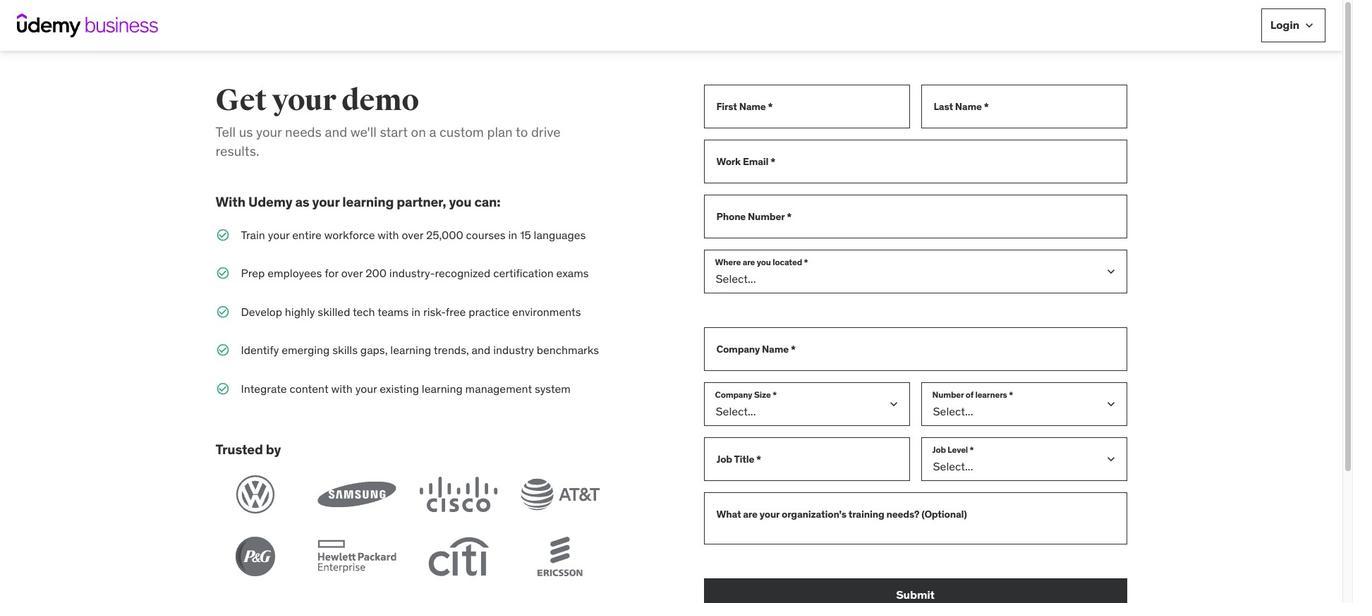 Task type: locate. For each thing, give the bounding box(es) containing it.
1 vertical spatial learning
[[390, 343, 431, 357]]

your right train
[[268, 228, 290, 242]]

small image left identify
[[216, 342, 230, 358]]

practice
[[469, 305, 510, 319]]

and inside get your demo tell us your needs and we'll start on a custom plan to drive results.
[[325, 123, 347, 140]]

learning for partner,
[[343, 193, 394, 210]]

identify emerging skills gaps, learning trends, and industry benchmarks
[[241, 343, 599, 357]]

trusted by
[[216, 441, 281, 458]]

with
[[216, 193, 246, 210]]

small image for prep
[[216, 266, 230, 281]]

over
[[402, 228, 423, 242], [341, 266, 363, 280]]

small image left train
[[216, 227, 230, 243]]

0 vertical spatial and
[[325, 123, 347, 140]]

exams
[[556, 266, 589, 280]]

with udemy as your learning partner, you can:
[[216, 193, 501, 210]]

learning
[[343, 193, 394, 210], [390, 343, 431, 357], [422, 381, 463, 396]]

1 horizontal spatial in
[[508, 228, 518, 242]]

with right workforce
[[378, 228, 399, 242]]

1 vertical spatial with
[[331, 381, 353, 396]]

1 horizontal spatial small image
[[1303, 18, 1317, 32]]

a
[[429, 123, 436, 140]]

login
[[1271, 18, 1300, 32]]

and right trends,
[[472, 343, 491, 357]]

train
[[241, 228, 265, 242]]

small image right login
[[1303, 18, 1317, 32]]

integrate
[[241, 381, 287, 396]]

small image left the integrate
[[216, 381, 230, 397]]

integrate content with your existing learning management system
[[241, 381, 571, 396]]

identify
[[241, 343, 279, 357]]

your left existing
[[355, 381, 377, 396]]

environments
[[512, 305, 581, 319]]

over left 25,000
[[402, 228, 423, 242]]

3 small image from the top
[[216, 304, 230, 320]]

0 vertical spatial with
[[378, 228, 399, 242]]

procter & gamble logo image
[[235, 537, 275, 576]]

1 horizontal spatial and
[[472, 343, 491, 357]]

your
[[272, 83, 336, 119], [256, 123, 282, 140], [312, 193, 340, 210], [268, 228, 290, 242], [355, 381, 377, 396]]

with
[[378, 228, 399, 242], [331, 381, 353, 396]]

att&t logo image
[[521, 475, 600, 514]]

industry-
[[389, 266, 435, 280]]

0 horizontal spatial with
[[331, 381, 353, 396]]

0 vertical spatial learning
[[343, 193, 394, 210]]

drive
[[531, 123, 561, 140]]

1 small image from the top
[[216, 227, 230, 243]]

your right as
[[312, 193, 340, 210]]

learning down trends,
[[422, 381, 463, 396]]

tech
[[353, 305, 375, 319]]

custom
[[440, 123, 484, 140]]

existing
[[380, 381, 419, 396]]

trends,
[[434, 343, 469, 357]]

0 vertical spatial in
[[508, 228, 518, 242]]

as
[[295, 193, 310, 210]]

with right content
[[331, 381, 353, 396]]

0 horizontal spatial small image
[[216, 381, 230, 397]]

get
[[216, 83, 267, 119]]

4 small image from the top
[[216, 342, 230, 358]]

courses
[[466, 228, 506, 242]]

udemy business image
[[17, 13, 158, 37]]

in left risk-
[[412, 305, 421, 319]]

industry
[[493, 343, 534, 357]]

workforce
[[324, 228, 375, 242]]

0 horizontal spatial in
[[412, 305, 421, 319]]

get your demo tell us your needs and we'll start on a custom plan to drive results.
[[216, 83, 561, 159]]

develop highly skilled tech teams in risk-free practice environments
[[241, 305, 581, 319]]

2 small image from the top
[[216, 266, 230, 281]]

1 vertical spatial in
[[412, 305, 421, 319]]

train your entire workforce with over 25,000 courses in 15 languages
[[241, 228, 586, 242]]

in
[[508, 228, 518, 242], [412, 305, 421, 319]]

25,000
[[426, 228, 463, 242]]

languages
[[534, 228, 586, 242]]

small image left prep in the top left of the page
[[216, 266, 230, 281]]

and
[[325, 123, 347, 140], [472, 343, 491, 357]]

to
[[516, 123, 528, 140]]

0 horizontal spatial and
[[325, 123, 347, 140]]

0 horizontal spatial over
[[341, 266, 363, 280]]

over right the for at the top left
[[341, 266, 363, 280]]

small image left develop
[[216, 304, 230, 320]]

15
[[520, 228, 531, 242]]

small image
[[1303, 18, 1317, 32], [216, 381, 230, 397]]

by
[[266, 441, 281, 458]]

submit button
[[704, 579, 1127, 603]]

risk-
[[423, 305, 446, 319]]

can:
[[475, 193, 501, 210]]

learning right gaps,
[[390, 343, 431, 357]]

learning up workforce
[[343, 193, 394, 210]]

management
[[465, 381, 532, 396]]

and left "we'll"
[[325, 123, 347, 140]]

needs
[[285, 123, 322, 140]]

in left 15
[[508, 228, 518, 242]]

small image for identify
[[216, 342, 230, 358]]

highly
[[285, 305, 315, 319]]

tell
[[216, 123, 236, 140]]

system
[[535, 381, 571, 396]]

citi logo image
[[428, 537, 489, 576]]

small image
[[216, 227, 230, 243], [216, 266, 230, 281], [216, 304, 230, 320], [216, 342, 230, 358]]

1 horizontal spatial over
[[402, 228, 423, 242]]

skills
[[333, 343, 358, 357]]

entire
[[292, 228, 322, 242]]

demo
[[342, 83, 419, 119]]

learning for trends,
[[390, 343, 431, 357]]

0 vertical spatial small image
[[1303, 18, 1317, 32]]



Task type: describe. For each thing, give the bounding box(es) containing it.
teams
[[378, 305, 409, 319]]

samsung logo image
[[317, 475, 397, 514]]

benchmarks
[[537, 343, 599, 357]]

content
[[290, 381, 329, 396]]

1 horizontal spatial with
[[378, 228, 399, 242]]

your up needs
[[272, 83, 336, 119]]

plan
[[487, 123, 513, 140]]

1 vertical spatial small image
[[216, 381, 230, 397]]

small image for develop
[[216, 304, 230, 320]]

small image for train
[[216, 227, 230, 243]]

start
[[380, 123, 408, 140]]

prep employees for over 200 industry-recognized certification exams
[[241, 266, 589, 280]]

you
[[449, 193, 472, 210]]

gaps,
[[361, 343, 388, 357]]

us
[[239, 123, 253, 140]]

udemy
[[248, 193, 292, 210]]

1 vertical spatial over
[[341, 266, 363, 280]]

login button
[[1262, 8, 1326, 42]]

trusted
[[216, 441, 263, 458]]

develop
[[241, 305, 282, 319]]

for
[[325, 266, 339, 280]]

submit
[[896, 588, 935, 602]]

small image inside login dropdown button
[[1303, 18, 1317, 32]]

results.
[[216, 142, 259, 159]]

we'll
[[351, 123, 377, 140]]

volkswagen logo image
[[235, 475, 275, 514]]

partner,
[[397, 193, 446, 210]]

skilled
[[318, 305, 350, 319]]

emerging
[[282, 343, 330, 357]]

2 vertical spatial learning
[[422, 381, 463, 396]]

certification
[[493, 266, 554, 280]]

prep
[[241, 266, 265, 280]]

on
[[411, 123, 426, 140]]

hewlett packard enterprise logo image
[[317, 537, 397, 576]]

ericsson logo image
[[538, 537, 583, 576]]

recognized
[[435, 266, 491, 280]]

free
[[446, 305, 466, 319]]

0 vertical spatial over
[[402, 228, 423, 242]]

cisco logo image
[[419, 475, 498, 514]]

200
[[366, 266, 387, 280]]

employees
[[268, 266, 322, 280]]

your right us
[[256, 123, 282, 140]]

1 vertical spatial and
[[472, 343, 491, 357]]



Task type: vqa. For each thing, say whether or not it's contained in the screenshot.
skills in the bottom left of the page
yes



